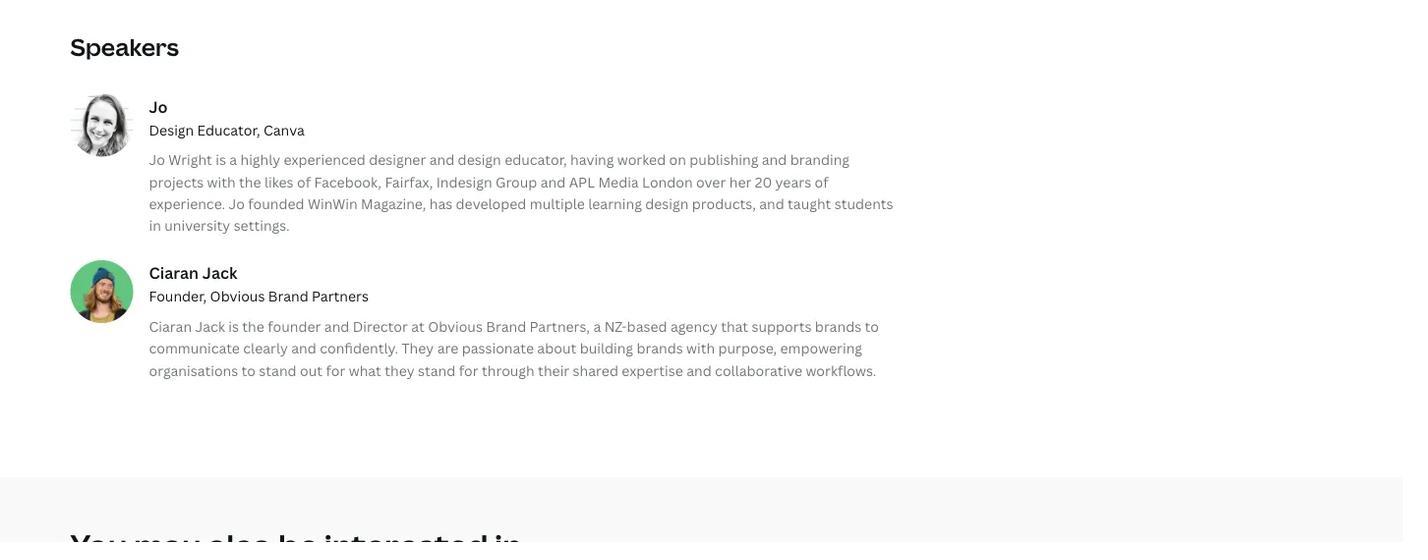 Task type: vqa. For each thing, say whether or not it's contained in the screenshot.
the rightmost 14
no



Task type: locate. For each thing, give the bounding box(es) containing it.
ciaran inside "ciaran jack is the founder and director at obvious brand partners, a nz-based agency that supports brands to communicate clearly and confidently. they are passionate about building brands with purpose, empowering organisations to stand out for what they stand for through their shared expertise and collaborative workflows."
[[149, 317, 192, 336]]

for
[[326, 361, 346, 380], [459, 361, 479, 380]]

1 horizontal spatial brands
[[815, 317, 862, 336]]

a left highly
[[229, 150, 237, 169]]

wright
[[169, 150, 212, 169]]

based
[[627, 317, 667, 336]]

fairfax,
[[385, 172, 433, 191]]

1 vertical spatial jo
[[149, 150, 165, 169]]

that
[[721, 317, 749, 336]]

is up communicate
[[228, 317, 239, 336]]

a
[[229, 150, 237, 169], [594, 317, 601, 336]]

jack up communicate
[[195, 317, 225, 336]]

the inside jo wright is a highly experienced designer and design educator, having worked on publishing and branding projects with the likes of facebook, fairfax, indesign group and apl media london over her 20 years of experience. jo founded winwin magazine, has developed multiple learning design products, and taught students in university settings.
[[239, 172, 261, 191]]

director
[[353, 317, 408, 336]]

jo for jo wright is a highly experienced designer and design educator, having worked on publishing and branding projects with the likes of facebook, fairfax, indesign group and apl media london over her 20 years of experience. jo founded winwin magazine, has developed multiple learning design products, and taught students in university settings.
[[149, 150, 165, 169]]

0 vertical spatial ciaran
[[149, 263, 199, 284]]

obvious
[[210, 287, 265, 306], [428, 317, 483, 336]]

brands up expertise
[[637, 339, 683, 358]]

1 horizontal spatial with
[[687, 339, 715, 358]]

0 vertical spatial to
[[865, 317, 879, 336]]

1 vertical spatial jack
[[195, 317, 225, 336]]

obvious inside ciaran jack founder, obvious brand partners
[[210, 287, 265, 306]]

settings.
[[234, 216, 290, 235]]

1 vertical spatial to
[[242, 361, 256, 380]]

0 horizontal spatial is
[[216, 150, 226, 169]]

obvious inside "ciaran jack is the founder and director at obvious brand partners, a nz-based agency that supports brands to communicate clearly and confidently. they are passionate about building brands with purpose, empowering organisations to stand out for what they stand for through their shared expertise and collaborative workflows."
[[428, 317, 483, 336]]

1 horizontal spatial a
[[594, 317, 601, 336]]

1 vertical spatial obvious
[[428, 317, 483, 336]]

1 vertical spatial ciaran
[[149, 317, 192, 336]]

jack
[[202, 263, 237, 284], [195, 317, 225, 336]]

jo up projects in the top of the page
[[149, 150, 165, 169]]

a left nz-
[[594, 317, 601, 336]]

is inside "ciaran jack is the founder and director at obvious brand partners, a nz-based agency that supports brands to communicate clearly and confidently. they are passionate about building brands with purpose, empowering organisations to stand out for what they stand for through their shared expertise and collaborative workflows."
[[228, 317, 239, 336]]

1 vertical spatial is
[[228, 317, 239, 336]]

experience.
[[149, 194, 225, 213]]

and down agency
[[687, 361, 712, 380]]

0 horizontal spatial a
[[229, 150, 237, 169]]

2 vertical spatial jo
[[229, 194, 245, 213]]

publishing
[[690, 150, 759, 169]]

0 horizontal spatial of
[[297, 172, 311, 191]]

0 vertical spatial jo
[[149, 96, 168, 117]]

the
[[239, 172, 261, 191], [242, 317, 264, 336]]

0 vertical spatial obvious
[[210, 287, 265, 306]]

0 vertical spatial design
[[458, 150, 501, 169]]

with inside "ciaran jack is the founder and director at obvious brand partners, a nz-based agency that supports brands to communicate clearly and confidently. they are passionate about building brands with purpose, empowering organisations to stand out for what they stand for through their shared expertise and collaborative workflows."
[[687, 339, 715, 358]]

supports
[[752, 317, 812, 336]]

ciaran inside ciaran jack founder, obvious brand partners
[[149, 263, 199, 284]]

with down the wright
[[207, 172, 236, 191]]

jo up design
[[149, 96, 168, 117]]

educator,
[[197, 120, 260, 139]]

1 ciaran from the top
[[149, 263, 199, 284]]

stand down are
[[418, 361, 456, 380]]

0 horizontal spatial stand
[[259, 361, 297, 380]]

stand down clearly
[[259, 361, 297, 380]]

1 for from the left
[[326, 361, 346, 380]]

facebook,
[[314, 172, 382, 191]]

obvious up clearly
[[210, 287, 265, 306]]

design
[[458, 150, 501, 169], [645, 194, 689, 213]]

stand
[[259, 361, 297, 380], [418, 361, 456, 380]]

jo inside jo design educator, canva
[[149, 96, 168, 117]]

the up clearly
[[242, 317, 264, 336]]

1 vertical spatial a
[[594, 317, 601, 336]]

design up indesign
[[458, 150, 501, 169]]

what
[[349, 361, 381, 380]]

0 vertical spatial jack
[[202, 263, 237, 284]]

is
[[216, 150, 226, 169], [228, 317, 239, 336]]

to down clearly
[[242, 361, 256, 380]]

founder
[[268, 317, 321, 336]]

jo up settings.
[[229, 194, 245, 213]]

brand inside "ciaran jack is the founder and director at obvious brand partners, a nz-based agency that supports brands to communicate clearly and confidently. they are passionate about building brands with purpose, empowering organisations to stand out for what they stand for through their shared expertise and collaborative workflows."
[[486, 317, 526, 336]]

out
[[300, 361, 323, 380]]

their
[[538, 361, 570, 380]]

brand up founder
[[268, 287, 309, 306]]

jack inside ciaran jack founder, obvious brand partners
[[202, 263, 237, 284]]

0 vertical spatial is
[[216, 150, 226, 169]]

a inside "ciaran jack is the founder and director at obvious brand partners, a nz-based agency that supports brands to communicate clearly and confidently. they are passionate about building brands with purpose, empowering organisations to stand out for what they stand for through their shared expertise and collaborative workflows."
[[594, 317, 601, 336]]

taught
[[788, 194, 832, 213]]

1 horizontal spatial is
[[228, 317, 239, 336]]

and
[[430, 150, 455, 169], [762, 150, 787, 169], [541, 172, 566, 191], [760, 194, 785, 213], [324, 317, 350, 336], [291, 339, 317, 358], [687, 361, 712, 380]]

building
[[580, 339, 633, 358]]

is inside jo wright is a highly experienced designer and design educator, having worked on publishing and branding projects with the likes of facebook, fairfax, indesign group and apl media london over her 20 years of experience. jo founded winwin magazine, has developed multiple learning design products, and taught students in university settings.
[[216, 150, 226, 169]]

0 horizontal spatial to
[[242, 361, 256, 380]]

are
[[437, 339, 459, 358]]

design down london
[[645, 194, 689, 213]]

0 vertical spatial brand
[[268, 287, 309, 306]]

ciaran down founder,
[[149, 317, 192, 336]]

0 horizontal spatial with
[[207, 172, 236, 191]]

1 horizontal spatial to
[[865, 317, 879, 336]]

ciaran
[[149, 263, 199, 284], [149, 317, 192, 336]]

0 vertical spatial a
[[229, 150, 237, 169]]

of down branding
[[815, 172, 829, 191]]

founder,
[[149, 287, 207, 306]]

2 for from the left
[[459, 361, 479, 380]]

1 vertical spatial with
[[687, 339, 715, 358]]

brand up the passionate
[[486, 317, 526, 336]]

jo for jo design educator, canva
[[149, 96, 168, 117]]

1 horizontal spatial for
[[459, 361, 479, 380]]

purpose,
[[719, 339, 777, 358]]

is right the wright
[[216, 150, 226, 169]]

branding
[[791, 150, 850, 169]]

1 horizontal spatial of
[[815, 172, 829, 191]]

canva
[[264, 120, 305, 139]]

jo
[[149, 96, 168, 117], [149, 150, 165, 169], [229, 194, 245, 213]]

educator,
[[505, 150, 567, 169]]

expertise
[[622, 361, 683, 380]]

brands up empowering
[[815, 317, 862, 336]]

in
[[149, 216, 161, 235]]

multiple
[[530, 194, 585, 213]]

0 vertical spatial with
[[207, 172, 236, 191]]

0 horizontal spatial obvious
[[210, 287, 265, 306]]

1 horizontal spatial stand
[[418, 361, 456, 380]]

brands
[[815, 317, 862, 336], [637, 339, 683, 358]]

to up the workflows.
[[865, 317, 879, 336]]

ciaran up founder,
[[149, 263, 199, 284]]

1 horizontal spatial obvious
[[428, 317, 483, 336]]

0 vertical spatial the
[[239, 172, 261, 191]]

they
[[385, 361, 415, 380]]

obvious up are
[[428, 317, 483, 336]]

learning
[[588, 194, 642, 213]]

1 vertical spatial brand
[[486, 317, 526, 336]]

of right likes
[[297, 172, 311, 191]]

1 horizontal spatial brand
[[486, 317, 526, 336]]

with down agency
[[687, 339, 715, 358]]

brand
[[268, 287, 309, 306], [486, 317, 526, 336]]

1 vertical spatial the
[[242, 317, 264, 336]]

workflows.
[[806, 361, 877, 380]]

years
[[776, 172, 812, 191]]

jack up founder,
[[202, 263, 237, 284]]

indesign
[[436, 172, 492, 191]]

20
[[755, 172, 772, 191]]

0 horizontal spatial brands
[[637, 339, 683, 358]]

2 ciaran from the top
[[149, 317, 192, 336]]

for down the passionate
[[459, 361, 479, 380]]

on
[[669, 150, 687, 169]]

jack inside "ciaran jack is the founder and director at obvious brand partners, a nz-based agency that supports brands to communicate clearly and confidently. they are passionate about building brands with purpose, empowering organisations to stand out for what they stand for through their shared expertise and collaborative workflows."
[[195, 317, 225, 336]]

is for jack
[[228, 317, 239, 336]]

0 horizontal spatial brand
[[268, 287, 309, 306]]

and up indesign
[[430, 150, 455, 169]]

1 horizontal spatial design
[[645, 194, 689, 213]]

0 horizontal spatial for
[[326, 361, 346, 380]]

the down highly
[[239, 172, 261, 191]]

to
[[865, 317, 879, 336], [242, 361, 256, 380]]

designer
[[369, 150, 426, 169]]

for right out
[[326, 361, 346, 380]]

jo design educator, canva
[[149, 96, 305, 139]]

0 vertical spatial brands
[[815, 317, 862, 336]]

with
[[207, 172, 236, 191], [687, 339, 715, 358]]

of
[[297, 172, 311, 191], [815, 172, 829, 191]]

projects
[[149, 172, 204, 191]]

1 vertical spatial design
[[645, 194, 689, 213]]



Task type: describe. For each thing, give the bounding box(es) containing it.
having
[[571, 150, 614, 169]]

likes
[[265, 172, 294, 191]]

ciaran jack founder, obvious brand partners
[[149, 263, 369, 306]]

the inside "ciaran jack is the founder and director at obvious brand partners, a nz-based agency that supports brands to communicate clearly and confidently. they are passionate about building brands with purpose, empowering organisations to stand out for what they stand for through their shared expertise and collaborative workflows."
[[242, 317, 264, 336]]

jo wright is a highly experienced designer and design educator, having worked on publishing and branding projects with the likes of facebook, fairfax, indesign group and apl media london over her 20 years of experience. jo founded winwin magazine, has developed multiple learning design products, and taught students in university settings.
[[149, 150, 894, 235]]

her
[[730, 172, 752, 191]]

1 vertical spatial brands
[[637, 339, 683, 358]]

and up 20
[[762, 150, 787, 169]]

organisations
[[149, 361, 238, 380]]

and down 20
[[760, 194, 785, 213]]

a inside jo wright is a highly experienced designer and design educator, having worked on publishing and branding projects with the likes of facebook, fairfax, indesign group and apl media london over her 20 years of experience. jo founded winwin magazine, has developed multiple learning design products, and taught students in university settings.
[[229, 150, 237, 169]]

ciaran jack is the founder and director at obvious brand partners, a nz-based agency that supports brands to communicate clearly and confidently. they are passionate about building brands with purpose, empowering organisations to stand out for what they stand for through their shared expertise and collaborative workflows.
[[149, 317, 879, 380]]

worked
[[618, 150, 666, 169]]

ciaran for ciaran jack is the founder and director at obvious brand partners, a nz-based agency that supports brands to communicate clearly and confidently. they are passionate about building brands with purpose, empowering organisations to stand out for what they stand for through their shared expertise and collaborative workflows.
[[149, 317, 192, 336]]

confidently.
[[320, 339, 398, 358]]

jack for ciaran jack is the founder and director at obvious brand partners, a nz-based agency that supports brands to communicate clearly and confidently. they are passionate about building brands with purpose, empowering organisations to stand out for what they stand for through their shared expertise and collaborative workflows.
[[195, 317, 225, 336]]

they
[[402, 339, 434, 358]]

and down "partners"
[[324, 317, 350, 336]]

1 stand from the left
[[259, 361, 297, 380]]

through
[[482, 361, 535, 380]]

shared
[[573, 361, 619, 380]]

apl
[[569, 172, 595, 191]]

students
[[835, 194, 894, 213]]

experienced
[[284, 150, 366, 169]]

nz-
[[605, 317, 627, 336]]

over
[[696, 172, 726, 191]]

and up out
[[291, 339, 317, 358]]

magazine,
[[361, 194, 426, 213]]

jack for ciaran jack founder, obvious brand partners
[[202, 263, 237, 284]]

empowering
[[781, 339, 863, 358]]

brand inside ciaran jack founder, obvious brand partners
[[268, 287, 309, 306]]

collaborative
[[715, 361, 803, 380]]

has
[[430, 194, 453, 213]]

highly
[[241, 150, 281, 169]]

2 stand from the left
[[418, 361, 456, 380]]

ciaran for ciaran jack founder, obvious brand partners
[[149, 263, 199, 284]]

and up multiple
[[541, 172, 566, 191]]

at
[[411, 317, 425, 336]]

founded
[[248, 194, 305, 213]]

1 of from the left
[[297, 172, 311, 191]]

london
[[642, 172, 693, 191]]

university
[[165, 216, 230, 235]]

agency
[[671, 317, 718, 336]]

2 of from the left
[[815, 172, 829, 191]]

design
[[149, 120, 194, 139]]

0 horizontal spatial design
[[458, 150, 501, 169]]

communicate
[[149, 339, 240, 358]]

partners
[[312, 287, 369, 306]]

passionate
[[462, 339, 534, 358]]

clearly
[[243, 339, 288, 358]]

about
[[537, 339, 577, 358]]

with inside jo wright is a highly experienced designer and design educator, having worked on publishing and branding projects with the likes of facebook, fairfax, indesign group and apl media london over her 20 years of experience. jo founded winwin magazine, has developed multiple learning design products, and taught students in university settings.
[[207, 172, 236, 191]]

partners,
[[530, 317, 590, 336]]

speakers
[[70, 31, 179, 63]]

group
[[496, 172, 537, 191]]

developed
[[456, 194, 527, 213]]

products,
[[692, 194, 756, 213]]

media
[[598, 172, 639, 191]]

is for design
[[216, 150, 226, 169]]

winwin
[[308, 194, 358, 213]]



